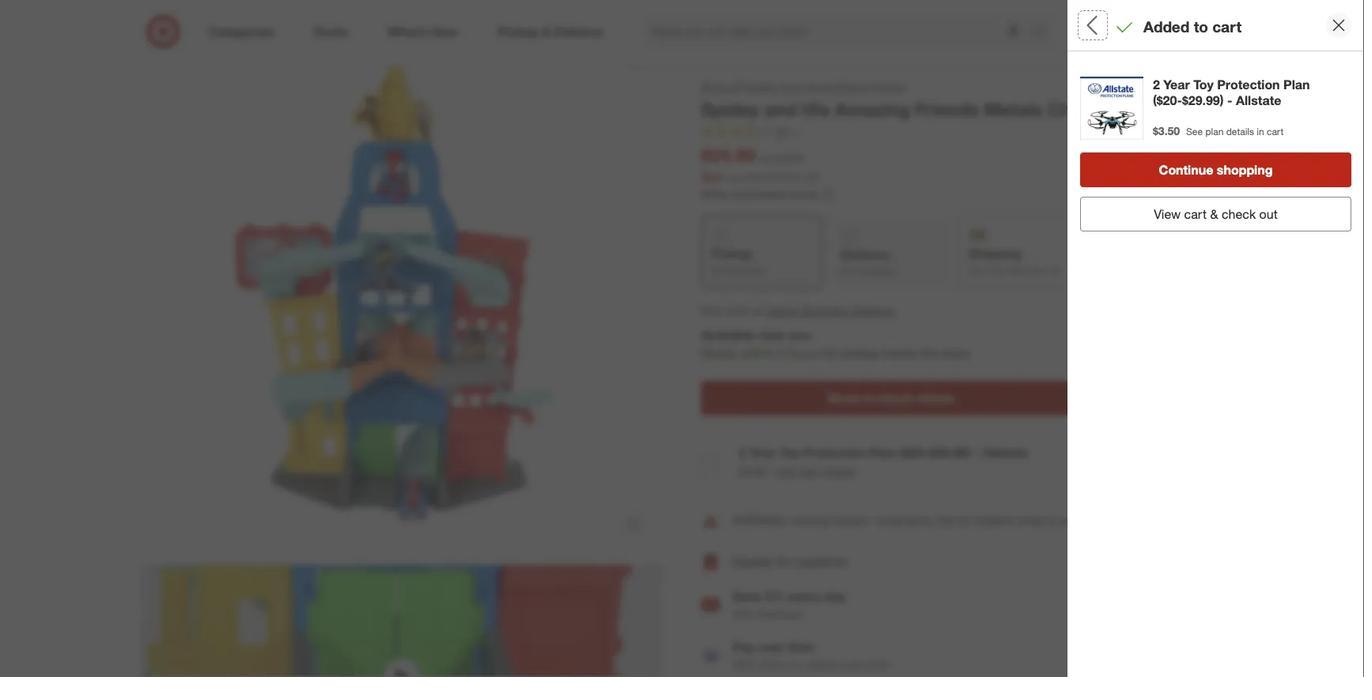 Task type: locate. For each thing, give the bounding box(es) containing it.
to
[[1194, 18, 1209, 36], [1194, 18, 1209, 36]]

within down available
[[741, 346, 774, 361]]

added inside added to cart dialog
[[1144, 18, 1190, 36]]

when
[[701, 187, 730, 201]]

$3.50 inside '2 year toy protection plan ($20-$29.99) - allstate $3.50 · see plan details'
[[739, 465, 766, 479]]

near right more
[[1114, 114, 1138, 128]]

the up the show in-stock stores
[[921, 346, 939, 361]]

- inside '2 year toy protection plan ($20-$29.99) - allstate $3.50 · see plan details'
[[974, 446, 979, 461]]

1 horizontal spatial stores
[[1158, 130, 1188, 143]]

1 vertical spatial miles
[[1103, 190, 1129, 203]]

affirm
[[758, 659, 787, 672]]

&
[[1211, 206, 1219, 222]]

nov
[[1031, 265, 1048, 276]]

store inside for pickup inside the store
[[1131, 103, 1156, 117]]

2 with from the top
[[733, 659, 755, 672]]

1 horizontal spatial set
[[1325, 155, 1345, 170]]

view cart & check out
[[1154, 206, 1278, 222]]

1 horizontal spatial ready
[[1157, 85, 1188, 99]]

1 vertical spatial in
[[1190, 191, 1198, 203]]

his
[[804, 80, 820, 94], [802, 98, 830, 120], [1239, 139, 1259, 154]]

0 vertical spatial toy
[[1194, 77, 1214, 92]]

not left 'sold'
[[701, 303, 722, 318]]

2 vertical spatial amazing
[[1262, 139, 1315, 154]]

near inside more near you show in-stock stores within 50 miles
[[1114, 114, 1138, 128]]

1 vertical spatial show
[[827, 391, 861, 406]]

1 vertical spatial $3.50
[[739, 465, 766, 479]]

pick up here button
[[1269, 173, 1339, 198]]

allstate inside '2 year toy protection plan ($20-$29.99) - allstate $3.50 · see plan details'
[[983, 446, 1028, 461]]

edit your location
[[1081, 85, 1168, 98]]

1 horizontal spatial plan
[[1284, 77, 1310, 92]]

0 horizontal spatial miles
[[1103, 190, 1129, 203]]

-
[[1228, 93, 1233, 108], [1136, 222, 1140, 236], [974, 446, 979, 461], [870, 514, 874, 528]]

over left $100
[[841, 659, 862, 672]]

0 vertical spatial amazing
[[823, 80, 866, 94]]

you
[[1141, 114, 1160, 128], [789, 327, 811, 343]]

spidey up continue at the top of page
[[1169, 139, 1210, 154]]

($20- down show in-stock stores button
[[900, 446, 929, 461]]

you inside available near you ready within 2 hours for pickup inside the store
[[789, 327, 811, 343]]

toy for 2 year toy protection plan ($20-$29.99) - allstate
[[1194, 77, 1214, 92]]

1 horizontal spatial near
[[1114, 114, 1138, 128]]

plan right · on the right bottom
[[799, 465, 820, 479]]

($20- for 2 year toy protection plan ($20-$29.99) - allstate
[[1153, 93, 1183, 108]]

for pickup inside the store
[[1112, 85, 1346, 117]]

his down what can we help you find? suggestions appear below search box
[[804, 80, 820, 94]]

target /
[[141, 0, 178, 14]]

0 horizontal spatial show
[[827, 391, 861, 406]]

0 horizontal spatial ready
[[701, 346, 737, 361]]

stock
[[1128, 130, 1155, 143], [1200, 191, 1223, 203], [1105, 222, 1132, 236], [880, 391, 914, 406]]

spidey and his amazing friends metals city track set image
[[1081, 139, 1160, 218]]

added to cart
[[1144, 18, 1242, 36], [1144, 18, 1242, 36]]

shop
[[701, 80, 728, 94]]

0 vertical spatial details
[[1227, 126, 1255, 138]]

hours up $3.50 see plan details in cart
[[1233, 85, 1261, 99]]

0 horizontal spatial set
[[1139, 98, 1168, 120]]

toy up $3.50 see plan details in cart
[[1194, 77, 1214, 92]]

allstate up $3.50 see plan details in cart
[[1236, 93, 1282, 108]]

set inside spidey and his amazing friends metals city track set
[[1325, 155, 1345, 170]]

0 horizontal spatial over
[[758, 640, 784, 656]]

($20- inside '2 year toy protection plan ($20-$29.99) - allstate $3.50 · see plan details'
[[900, 446, 929, 461]]

by
[[995, 265, 1005, 276]]

0 vertical spatial ($20-
[[1153, 93, 1183, 108]]

1 horizontal spatial over
[[841, 659, 862, 672]]

2 right stores
[[1209, 16, 1214, 26]]

2 year toy protection plan ($20-$29.99) - allstate $3.50 · see plan details
[[739, 446, 1028, 479]]

93105
[[1100, 65, 1135, 81]]

1 horizontal spatial in
[[1257, 126, 1265, 138]]

$29.99)
[[1183, 93, 1224, 108], [929, 446, 971, 461]]

1 horizontal spatial allstate
[[1236, 93, 1282, 108]]

show down available near you ready within 2 hours for pickup inside the store in the right of the page
[[827, 391, 861, 406]]

0 horizontal spatial 50
[[783, 171, 793, 183]]

see right · on the right bottom
[[776, 465, 796, 479]]

near inside available near you ready within 2 hours for pickup inside the store
[[759, 327, 786, 343]]

0 horizontal spatial inside
[[884, 346, 917, 361]]

allstate inside 2 year toy protection plan ($20-$29.99) - allstate
[[1236, 93, 1282, 108]]

in- down the edit your location
[[1115, 130, 1128, 143]]

spidey and his amazing friends metals city track set, 1 of 12 image
[[141, 31, 663, 553]]

0 vertical spatial see
[[1187, 126, 1203, 138]]

goleta down order
[[1112, 85, 1145, 99]]

plan inside 2 year toy protection plan ($20-$29.99) - allstate
[[1284, 77, 1310, 92]]

year right •
[[1164, 77, 1190, 92]]

0 horizontal spatial in-
[[865, 391, 880, 406]]

0 vertical spatial protection
[[1218, 77, 1280, 92]]

show down more
[[1084, 130, 1112, 143]]

50 down for pickup inside the store
[[1224, 130, 1236, 143]]

not right the parts.
[[938, 514, 955, 528]]

1 vertical spatial city
[[1261, 155, 1286, 170]]

city
[[1048, 98, 1083, 120], [1261, 155, 1286, 170]]

plan inside $3.50 see plan details in cart
[[1206, 126, 1224, 138]]

his up shopping
[[1239, 139, 1259, 154]]

1 vertical spatial set
[[1325, 155, 1345, 170]]

city inside spidey and his amazing friends metals city track set
[[1261, 155, 1286, 170]]

miles
[[1239, 130, 1265, 143], [1103, 190, 1129, 203]]

registries
[[796, 555, 848, 570]]

see up continue at the top of page
[[1187, 126, 1203, 138]]

1 horizontal spatial city
[[1261, 155, 1286, 170]]

year up · on the right bottom
[[750, 446, 776, 461]]

stock up "&" at top
[[1200, 191, 1223, 203]]

stock up '2 year toy protection plan ($20-$29.99) - allstate $3.50 · see plan details'
[[880, 391, 914, 406]]

out
[[1260, 206, 1278, 222]]

0 vertical spatial you
[[1141, 114, 1160, 128]]

spidey inside spidey and his amazing friends metals city track set
[[1169, 139, 1210, 154]]

cart inside "link"
[[1185, 206, 1207, 222]]

protection up see plan details button
[[803, 446, 866, 461]]

1 horizontal spatial year
[[1164, 77, 1190, 92]]

stores inside show in-stock stores button
[[917, 391, 955, 406]]

image gallery element
[[141, 31, 663, 678]]

($20-
[[1153, 93, 1183, 108], [900, 446, 929, 461]]

- up $3.50 see plan details in cart
[[1228, 93, 1233, 108]]

available inside delivery not available
[[859, 265, 896, 277]]

0 vertical spatial miles
[[1239, 130, 1265, 143]]

save
[[733, 590, 762, 605]]

to for year
[[1194, 18, 1209, 36]]

amazing
[[823, 80, 866, 94], [835, 98, 910, 120], [1262, 139, 1315, 154]]

plan down for pickup inside the store
[[1206, 126, 1224, 138]]

$3.50 down •
[[1153, 124, 1180, 138]]

goleta inside the goleta 8 miles next closest in stock
[[1093, 167, 1140, 185]]

details inside '2 year toy protection plan ($20-$29.99) - allstate $3.50 · see plan details'
[[823, 465, 856, 479]]

eligible
[[733, 555, 774, 570]]

not inside pickup not available
[[712, 265, 727, 276]]

hours
[[1233, 85, 1261, 99], [788, 346, 820, 361]]

- left only
[[1136, 222, 1140, 236]]

spidey
[[745, 80, 779, 94], [701, 98, 759, 120], [1169, 139, 1210, 154]]

within up continue shopping
[[1191, 130, 1221, 143]]

continue
[[1159, 162, 1214, 178]]

/
[[175, 0, 178, 14]]

near
[[1114, 114, 1138, 128], [759, 327, 786, 343]]

$3.50
[[1153, 124, 1180, 138], [739, 465, 766, 479]]

pickup not available
[[712, 246, 766, 276]]

pickup inside for pickup inside the store
[[1280, 85, 1313, 99]]

within inside dialog
[[1191, 85, 1220, 99]]

2 up warning:
[[739, 446, 746, 461]]

not inside delivery not available
[[841, 265, 856, 277]]

50 for $24.99
[[783, 171, 793, 183]]

protection up $3.50 see plan details in cart
[[1218, 77, 1280, 92]]

0 vertical spatial track
[[1088, 98, 1134, 120]]

·
[[769, 464, 773, 479]]

0 vertical spatial year
[[1164, 77, 1190, 92]]

details up hazard
[[823, 465, 856, 479]]

2 year toy protection plan ($20-$29.99) - allstate image
[[1081, 77, 1144, 140]]

0 horizontal spatial in
[[1190, 191, 1198, 203]]

location
[[1128, 85, 1168, 98]]

the down the edit your location
[[1112, 103, 1128, 117]]

1 vertical spatial friends
[[915, 98, 979, 120]]

year inside '2 year toy protection plan ($20-$29.99) - allstate $3.50 · see plan details'
[[750, 446, 776, 461]]

near down the santa
[[759, 327, 786, 343]]

50 down $49.99
[[783, 171, 793, 183]]

track inside spidey and his amazing friends metals city track set
[[1289, 155, 1322, 170]]

you inside more near you show in-stock stores within 50 miles
[[1141, 114, 1160, 128]]

up
[[1298, 180, 1309, 192]]

shop all spidey and his amazing friends spidey and his amazing friends metals city track set
[[701, 80, 1168, 120]]

in- inside more near you show in-stock stores within 50 miles
[[1115, 130, 1128, 143]]

1 vertical spatial year
[[750, 446, 776, 461]]

protection inside '2 year toy protection plan ($20-$29.99) - allstate $3.50 · see plan details'
[[803, 446, 866, 461]]

hours down 'not sold at santa barbara galleria'
[[788, 346, 820, 361]]

miles right 8
[[1103, 190, 1129, 203]]

in right closest
[[1190, 191, 1198, 203]]

ready right •
[[1157, 85, 1188, 99]]

50 inside $24.99 reg $49.99 sale save $ 25.00 ( 50 % off )
[[783, 171, 793, 183]]

50 inside more near you show in-stock stores within 50 miles
[[1224, 130, 1236, 143]]

for up spidey and his amazing friends metals city track set
[[1264, 85, 1277, 99]]

for down santa barbara galleria button
[[824, 346, 839, 361]]

toy up see plan details button
[[780, 446, 800, 461]]

($20- inside 2 year toy protection plan ($20-$29.99) - allstate
[[1153, 93, 1183, 108]]

dialog
[[1068, 0, 1365, 678]]

1 horizontal spatial ($20-
[[1153, 93, 1183, 108]]

not down pickup
[[712, 265, 727, 276]]

1 vertical spatial inside
[[884, 346, 917, 361]]

warning: choking hazard - small parts. not for children under 3 yrs.
[[733, 514, 1076, 528]]

0 horizontal spatial metals
[[985, 98, 1043, 120]]

0 vertical spatial in
[[1257, 126, 1265, 138]]

you down •
[[1141, 114, 1160, 128]]

goleta for 8
[[1093, 167, 1140, 185]]

$3.50 left · on the right bottom
[[739, 465, 766, 479]]

miles inside the goleta 8 miles next closest in stock
[[1103, 190, 1129, 203]]

eligible for registries
[[733, 555, 848, 570]]

plan inside '2 year toy protection plan ($20-$29.99) - allstate $3.50 · see plan details'
[[870, 446, 896, 461]]

50
[[1224, 130, 1236, 143], [783, 171, 793, 183]]

1 horizontal spatial $29.99)
[[1183, 93, 1224, 108]]

stock right in
[[1105, 222, 1132, 236]]

0 horizontal spatial available
[[730, 265, 766, 276]]

protection inside 2 year toy protection plan ($20-$29.99) - allstate
[[1218, 77, 1280, 92]]

spidey right the all
[[745, 80, 779, 94]]

1 horizontal spatial 50
[[1224, 130, 1236, 143]]

0 horizontal spatial ($20-
[[900, 446, 929, 461]]

within
[[1191, 85, 1220, 99], [1191, 130, 1221, 143], [741, 346, 774, 361]]

available for pickup
[[730, 265, 766, 276]]

miles inside more near you show in-stock stores within 50 miles
[[1239, 130, 1265, 143]]

the
[[1112, 103, 1128, 117], [921, 346, 939, 361]]

miles up shopping
[[1239, 130, 1265, 143]]

2 down the santa
[[778, 346, 785, 361]]

stores
[[1158, 130, 1188, 143], [917, 391, 955, 406]]

1 horizontal spatial pickup
[[1157, 64, 1205, 82]]

allstate
[[1236, 93, 1282, 108], [983, 446, 1028, 461]]

city up pick
[[1261, 155, 1286, 170]]

toy for 2 year toy protection plan ($20-$29.99) - allstate $3.50 · see plan details
[[780, 446, 800, 461]]

allstate up 'children'
[[983, 446, 1028, 461]]

his up $49.99
[[802, 98, 830, 120]]

- left small
[[870, 514, 874, 528]]

with down pay
[[733, 659, 755, 672]]

1 vertical spatial 50
[[783, 171, 793, 183]]

pickup inside available near you ready within 2 hours for pickup inside the store
[[842, 346, 880, 361]]

cart inside $3.50 see plan details in cart
[[1267, 126, 1284, 138]]

0 vertical spatial his
[[804, 80, 820, 94]]

and inside spidey and his amazing friends metals city track set
[[1213, 139, 1236, 154]]

0 horizontal spatial hours
[[788, 346, 820, 361]]

wed,
[[1008, 265, 1029, 276]]

yrs.
[[1059, 514, 1076, 528]]

santa barbara galleria button
[[767, 302, 895, 320]]

5%
[[765, 590, 785, 605]]

1 horizontal spatial see
[[1187, 126, 1203, 138]]

$29.99) up $3.50 see plan details in cart
[[1183, 93, 1224, 108]]

friends inside spidey and his amazing friends metals city track set
[[1169, 155, 1214, 170]]

see
[[1187, 126, 1203, 138], [776, 465, 796, 479]]

store inside available near you ready within 2 hours for pickup inside the store
[[942, 346, 971, 361]]

with inside save 5% every day with redcard
[[733, 608, 755, 622]]

$29.99) for 2 year toy protection plan ($20-$29.99) - allstate $3.50 · see plan details
[[929, 446, 971, 461]]

stores
[[1141, 14, 1197, 36]]

2 horizontal spatial pickup
[[1280, 85, 1313, 99]]

0 horizontal spatial toy
[[780, 446, 800, 461]]

friends
[[869, 80, 906, 94], [915, 98, 979, 120], [1169, 155, 1214, 170]]

0 vertical spatial friends
[[869, 80, 906, 94]]

($20- down order pickup
[[1153, 93, 1183, 108]]

0 horizontal spatial see
[[776, 465, 796, 479]]

in inside $3.50 see plan details in cart
[[1257, 126, 1265, 138]]

1 vertical spatial the
[[921, 346, 939, 361]]

available down delivery
[[859, 265, 896, 277]]

ready down available
[[701, 346, 737, 361]]

toy inside '2 year toy protection plan ($20-$29.99) - allstate $3.50 · see plan details'
[[780, 446, 800, 461]]

goleta inside dialog
[[1112, 85, 1145, 99]]

0 vertical spatial the
[[1112, 103, 1128, 117]]

0 vertical spatial stores
[[1158, 130, 1188, 143]]

near for in-
[[1114, 114, 1138, 128]]

details up spidey and his amazing friends metals city track set
[[1227, 126, 1255, 138]]

show in-stock stores
[[827, 391, 955, 406]]

0 vertical spatial within
[[1191, 85, 1220, 99]]

$29.99) inside '2 year toy protection plan ($20-$29.99) - allstate $3.50 · see plan details'
[[929, 446, 971, 461]]

2 vertical spatial and
[[1213, 139, 1236, 154]]

details
[[1227, 126, 1255, 138], [823, 465, 856, 479]]

1 vertical spatial track
[[1289, 155, 1322, 170]]

pickup down galleria
[[842, 346, 880, 361]]

goleta up 8
[[1093, 167, 1140, 185]]

0 horizontal spatial the
[[921, 346, 939, 361]]

0 horizontal spatial $3.50
[[739, 465, 766, 479]]

goleta for •
[[1112, 85, 1145, 99]]

plan
[[1206, 126, 1224, 138], [799, 465, 820, 479]]

check
[[1081, 14, 1136, 36]]

0 horizontal spatial allstate
[[983, 446, 1028, 461]]

pick
[[1276, 180, 1295, 192]]

available down pickup
[[730, 265, 766, 276]]

in up spidey and his amazing friends metals city track set
[[1257, 126, 1265, 138]]

pickup up spidey and his amazing friends metals city track set
[[1280, 85, 1313, 99]]

2 up $3.50 see plan details in cart
[[1224, 85, 1230, 99]]

with down save
[[733, 608, 755, 622]]

$29.99) inside 2 year toy protection plan ($20-$29.99) - allstate
[[1183, 93, 1224, 108]]

toy inside 2 year toy protection plan ($20-$29.99) - allstate
[[1194, 77, 1214, 92]]

ready inside available near you ready within 2 hours for pickup inside the store
[[701, 346, 737, 361]]

city left more
[[1048, 98, 1083, 120]]

ready
[[1157, 85, 1188, 99], [701, 346, 737, 361]]

1 vertical spatial see
[[776, 465, 796, 479]]

1 horizontal spatial store
[[1131, 103, 1156, 117]]

in- inside button
[[865, 391, 880, 406]]

continue shopping button
[[1081, 153, 1352, 187]]

available inside pickup not available
[[730, 265, 766, 276]]

track
[[1088, 98, 1134, 120], [1289, 155, 1322, 170]]

year inside 2 year toy protection plan ($20-$29.99) - allstate
[[1164, 77, 1190, 92]]

and
[[782, 80, 801, 94], [764, 98, 797, 120], [1213, 139, 1236, 154]]

inside
[[1316, 85, 1346, 99], [884, 346, 917, 361]]

2 for 2
[[1209, 16, 1214, 26]]

0 horizontal spatial $29.99)
[[929, 446, 971, 461]]

2 right order
[[1153, 77, 1160, 92]]

1 horizontal spatial hours
[[1233, 85, 1261, 99]]

1 vertical spatial ($20-
[[900, 446, 929, 461]]

over up affirm in the right bottom of the page
[[758, 640, 784, 656]]

0 horizontal spatial year
[[750, 446, 776, 461]]

not down delivery
[[841, 265, 856, 277]]

1 with from the top
[[733, 608, 755, 622]]

1 vertical spatial in-
[[865, 391, 880, 406]]

- up 'children'
[[974, 446, 979, 461]]

pickup
[[712, 246, 753, 262]]

2 inside '2 year toy protection plan ($20-$29.99) - allstate $3.50 · see plan details'
[[739, 446, 746, 461]]

0 vertical spatial allstate
[[1236, 93, 1282, 108]]

reg
[[758, 153, 772, 165]]

0 horizontal spatial pickup
[[842, 346, 880, 361]]

0 vertical spatial store
[[1131, 103, 1156, 117]]

for left 'children'
[[959, 514, 972, 528]]

for inside for pickup inside the store
[[1264, 85, 1277, 99]]

you down 'not sold at santa barbara galleria'
[[789, 327, 811, 343]]

warning:
[[733, 514, 788, 528]]

stock down •
[[1128, 130, 1155, 143]]

in
[[1257, 126, 1265, 138], [1190, 191, 1198, 203]]

for inside available near you ready within 2 hours for pickup inside the store
[[824, 346, 839, 361]]

1 horizontal spatial plan
[[1206, 126, 1224, 138]]

stock inside button
[[880, 391, 914, 406]]

0 horizontal spatial you
[[789, 327, 811, 343]]

1 vertical spatial toy
[[780, 446, 800, 461]]

1 horizontal spatial inside
[[1316, 85, 1346, 99]]

0 vertical spatial hours
[[1233, 85, 1261, 99]]

in inside the goleta 8 miles next closest in stock
[[1190, 191, 1198, 203]]

2
[[1209, 16, 1214, 26], [1153, 77, 1160, 92], [1224, 85, 1230, 99], [778, 346, 785, 361], [739, 446, 746, 461]]

1 horizontal spatial track
[[1289, 155, 1322, 170]]

1 vertical spatial allstate
[[983, 446, 1028, 461]]

$49.99
[[775, 153, 803, 165]]

spidey down the all
[[701, 98, 759, 120]]

available
[[730, 265, 766, 276], [859, 265, 896, 277]]

in stock - only 6 left
[[1093, 222, 1191, 236]]

not
[[712, 265, 727, 276], [841, 265, 856, 277], [701, 303, 722, 318], [938, 514, 955, 528]]

2 inside 2 year toy protection plan ($20-$29.99) - allstate
[[1153, 77, 1160, 92]]

($20- for 2 year toy protection plan ($20-$29.99) - allstate $3.50 · see plan details
[[900, 446, 929, 461]]

more
[[1084, 114, 1111, 128]]

$29.99) up the parts.
[[929, 446, 971, 461]]

1 vertical spatial near
[[759, 327, 786, 343]]

near for within
[[759, 327, 786, 343]]

goleta
[[1112, 85, 1145, 99], [1093, 167, 1140, 185]]

parts.
[[906, 514, 935, 528]]

added for pickup
[[1144, 18, 1190, 36]]

1 vertical spatial pickup
[[1280, 85, 1313, 99]]

0 vertical spatial show
[[1084, 130, 1112, 143]]

show inside more near you show in-stock stores within 50 miles
[[1084, 130, 1112, 143]]

25.00
[[754, 171, 778, 183]]

within up $3.50 see plan details in cart
[[1191, 85, 1220, 99]]

0 vertical spatial pickup
[[1157, 64, 1205, 82]]

1 vertical spatial you
[[789, 327, 811, 343]]

protection for 2 year toy protection plan ($20-$29.99) - allstate $3.50 · see plan details
[[803, 446, 866, 461]]

0 horizontal spatial protection
[[803, 446, 866, 461]]

1 vertical spatial plan
[[799, 465, 820, 479]]

added to cart dialog
[[1068, 0, 1365, 678]]

1 horizontal spatial toy
[[1194, 77, 1214, 92]]

0 horizontal spatial city
[[1048, 98, 1083, 120]]

0 vertical spatial metals
[[985, 98, 1043, 120]]

in- up '2 year toy protection plan ($20-$29.99) - allstate $3.50 · see plan details'
[[865, 391, 880, 406]]

1 horizontal spatial in-
[[1115, 130, 1128, 143]]

pickup up goleta • ready within 2 hours
[[1157, 64, 1205, 82]]

plan for 2 year toy protection plan ($20-$29.99) - allstate $3.50 · see plan details
[[870, 446, 896, 461]]

None checkbox
[[701, 456, 717, 472]]

0 vertical spatial plan
[[1206, 126, 1224, 138]]



Task type: describe. For each thing, give the bounding box(es) containing it.
goleta • ready within 2 hours
[[1112, 85, 1264, 99]]

amazing inside spidey and his amazing friends metals city track set
[[1262, 139, 1315, 154]]

protection for 2 year toy protection plan ($20-$29.99) - allstate
[[1218, 77, 1280, 92]]

added for year
[[1144, 18, 1190, 36]]

1 vertical spatial amazing
[[835, 98, 910, 120]]

allstate for 2 year toy protection plan ($20-$29.99) - allstate $3.50 · see plan details
[[983, 446, 1028, 461]]

save
[[727, 171, 747, 183]]

the inside for pickup inside the store
[[1112, 103, 1128, 117]]

available near you ready within 2 hours for pickup inside the store
[[701, 327, 971, 361]]

city inside shop all spidey and his amazing friends spidey and his amazing friends metals city track set
[[1048, 98, 1083, 120]]

dialog containing added to cart
[[1068, 0, 1365, 678]]

continue shopping
[[1159, 162, 1273, 178]]

his inside spidey and his amazing friends metals city track set
[[1239, 139, 1259, 154]]

pick up here
[[1276, 180, 1332, 192]]

edit
[[1081, 85, 1101, 98]]

here
[[1312, 180, 1332, 192]]

0 vertical spatial spidey
[[745, 80, 779, 94]]

order pickup
[[1112, 64, 1205, 82]]

1 vertical spatial his
[[802, 98, 830, 120]]

spidey and his amazing friends metals city track set
[[1169, 139, 1345, 170]]

more near you show in-stock stores within 50 miles
[[1084, 114, 1265, 143]]

2 inside available near you ready within 2 hours for pickup inside the store
[[778, 346, 785, 361]]

goleta 8 miles next closest in stock
[[1093, 167, 1223, 203]]

$
[[749, 171, 754, 183]]

not sold at santa barbara galleria
[[701, 303, 895, 318]]

8
[[1093, 190, 1099, 203]]

with inside pay over time with affirm on orders over $100
[[733, 659, 755, 672]]

$100
[[865, 659, 889, 672]]

$3.50 see plan details in cart
[[1153, 124, 1284, 138]]

metals inside shop all spidey and his amazing friends spidey and his amazing friends metals city track set
[[985, 98, 1043, 120]]

year for 2 year toy protection plan ($20-$29.99) - allstate $3.50 · see plan details
[[750, 446, 776, 461]]

on
[[790, 659, 803, 672]]

see inside $3.50 see plan details in cart
[[1187, 126, 1203, 138]]

view cart & check out link
[[1081, 197, 1352, 232]]

in
[[1093, 222, 1102, 236]]

when purchased online
[[701, 187, 819, 201]]

added to cart for pickup
[[1144, 18, 1242, 36]]

every
[[788, 590, 821, 605]]

your
[[1104, 85, 1125, 98]]

barbara
[[803, 303, 848, 318]]

metals inside spidey and his amazing friends metals city track set
[[1217, 155, 1258, 170]]

pay over time with affirm on orders over $100
[[733, 640, 889, 672]]

- inside 2 year toy protection plan ($20-$29.99) - allstate
[[1228, 93, 1233, 108]]

off
[[805, 171, 816, 183]]

hazard
[[833, 514, 867, 528]]

the inside available near you ready within 2 hours for pickup inside the store
[[921, 346, 939, 361]]

What can we help you find? suggestions appear below search field
[[642, 14, 1036, 49]]

hours inside dialog
[[1233, 85, 1261, 99]]

see inside '2 year toy protection plan ($20-$29.99) - allstate $3.50 · see plan details'
[[776, 465, 796, 479]]

within inside available near you ready within 2 hours for pickup inside the store
[[741, 346, 774, 361]]

pickup for order
[[1157, 64, 1205, 82]]

online
[[789, 187, 819, 201]]

%
[[793, 171, 802, 183]]

- inside check stores dialog
[[1136, 222, 1140, 236]]

0 horizontal spatial friends
[[869, 80, 906, 94]]

sold
[[725, 303, 749, 318]]

small
[[877, 514, 903, 528]]

children
[[975, 514, 1014, 528]]

all
[[731, 80, 741, 94]]

22
[[1051, 265, 1061, 276]]

0 vertical spatial and
[[782, 80, 801, 94]]

1 vertical spatial spidey
[[701, 98, 759, 120]]

check stores
[[1081, 14, 1197, 36]]

set inside shop all spidey and his amazing friends spidey and his amazing friends metals city track set
[[1139, 98, 1168, 120]]

edit your location button
[[1081, 83, 1184, 100]]

$24.99
[[701, 145, 756, 167]]

next
[[1135, 191, 1155, 203]]

)
[[816, 171, 819, 183]]

2 for 2 year toy protection plan ($20-$29.99) - allstate $3.50 · see plan details
[[739, 446, 746, 461]]

pickup for for
[[1280, 85, 1313, 99]]

1 vertical spatial and
[[764, 98, 797, 120]]

inside inside available near you ready within 2 hours for pickup inside the store
[[884, 346, 917, 361]]

stock inside more near you show in-stock stores within 50 miles
[[1128, 130, 1155, 143]]

save 5% every day with redcard
[[733, 590, 846, 622]]

for right 'eligible'
[[777, 555, 792, 570]]

1 horizontal spatial friends
[[915, 98, 979, 120]]

available
[[701, 327, 755, 343]]

allstate for 2 year toy protection plan ($20-$29.99) - allstate
[[1236, 93, 1282, 108]]

added to cart for year
[[1144, 18, 1242, 36]]

you for available near you
[[789, 327, 811, 343]]

stock inside the goleta 8 miles next closest in stock
[[1200, 191, 1223, 203]]

$24.99 reg $49.99 sale save $ 25.00 ( 50 % off )
[[701, 145, 819, 184]]

29 link
[[701, 124, 804, 142]]

left
[[1176, 222, 1191, 236]]

2 year toy protection plan ($20-$29.99) - allstate
[[1153, 77, 1310, 108]]

plan for 2 year toy protection plan ($20-$29.99) - allstate
[[1284, 77, 1310, 92]]

day
[[824, 590, 846, 605]]

at
[[753, 303, 763, 318]]

to for pickup
[[1194, 18, 1209, 36]]

redcard
[[758, 608, 802, 622]]

within inside more near you show in-stock stores within 50 miles
[[1191, 130, 1221, 143]]

delivery
[[841, 247, 890, 263]]

closest
[[1157, 191, 1188, 203]]

$3.50 inside added to cart dialog
[[1153, 124, 1180, 138]]

inside inside for pickup inside the store
[[1316, 85, 1346, 99]]

$29.99) for 2 year toy protection plan ($20-$29.99) - allstate
[[1183, 93, 1224, 108]]

choking
[[791, 514, 830, 528]]

50 for more
[[1224, 130, 1236, 143]]

pay
[[733, 640, 755, 656]]

purchased
[[733, 187, 786, 201]]

it
[[987, 265, 992, 276]]

plan inside '2 year toy protection plan ($20-$29.99) - allstate $3.50 · see plan details'
[[799, 465, 820, 479]]

galleria
[[852, 303, 895, 318]]

delivery not available
[[841, 247, 896, 277]]

stores inside more near you show in-stock stores within 50 miles
[[1158, 130, 1188, 143]]

santa
[[767, 303, 800, 318]]

under
[[1017, 514, 1046, 528]]

get
[[969, 265, 984, 276]]

target
[[141, 0, 171, 14]]

time
[[788, 640, 814, 656]]

0 vertical spatial ready
[[1157, 85, 1188, 99]]

shipping get it by wed, nov 22
[[969, 246, 1061, 276]]

show inside button
[[827, 391, 861, 406]]

2 for 2 year toy protection plan ($20-$29.99) - allstate
[[1153, 77, 1160, 92]]

(
[[780, 171, 783, 183]]

sale
[[701, 170, 724, 184]]

•
[[1148, 85, 1154, 99]]

track inside shop all spidey and his amazing friends spidey and his amazing friends metals city track set
[[1088, 98, 1134, 120]]

target link
[[141, 0, 171, 14]]

0 vertical spatial over
[[758, 640, 784, 656]]

you for more near you
[[1141, 114, 1160, 128]]

search
[[1025, 25, 1063, 41]]

only
[[1143, 222, 1163, 236]]

2 link
[[1185, 14, 1220, 49]]

check stores dialog
[[1068, 0, 1365, 678]]

available for delivery
[[859, 265, 896, 277]]

search button
[[1025, 14, 1063, 52]]

3
[[1049, 514, 1055, 528]]

view
[[1154, 206, 1181, 222]]

hours inside available near you ready within 2 hours for pickup inside the store
[[788, 346, 820, 361]]

details inside $3.50 see plan details in cart
[[1227, 126, 1255, 138]]

shopping
[[1217, 162, 1273, 178]]

year for 2 year toy protection plan ($20-$29.99) - allstate
[[1164, 77, 1190, 92]]



Task type: vqa. For each thing, say whether or not it's contained in the screenshot.


